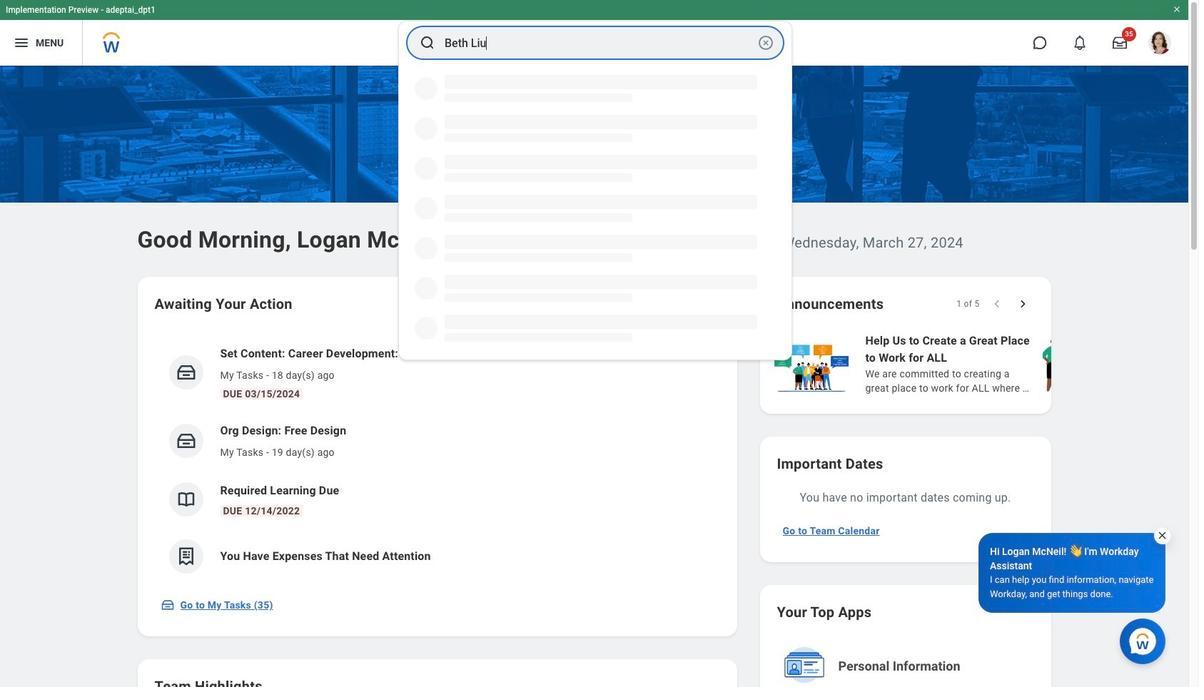 Task type: vqa. For each thing, say whether or not it's contained in the screenshot.
inbox icon
yes



Task type: locate. For each thing, give the bounding box(es) containing it.
1 vertical spatial inbox image
[[175, 430, 197, 452]]

banner
[[0, 0, 1188, 66]]

justify image
[[13, 34, 30, 51]]

profile logan mcneil image
[[1148, 31, 1171, 57]]

list
[[771, 331, 1199, 397], [155, 334, 720, 585]]

chevron left small image
[[990, 297, 1004, 311]]

0 horizontal spatial list
[[155, 334, 720, 585]]

main content
[[0, 66, 1199, 687]]

book open image
[[175, 489, 197, 510]]

1 horizontal spatial list
[[771, 331, 1199, 397]]

inbox image
[[175, 362, 197, 383], [175, 430, 197, 452]]

x circle image
[[757, 34, 774, 51]]

Search Workday  search field
[[445, 27, 754, 59]]

None search field
[[398, 21, 792, 360]]

x image
[[1157, 530, 1168, 541]]

status
[[957, 298, 980, 310]]

inbox image
[[160, 598, 175, 612]]

2 inbox image from the top
[[175, 430, 197, 452]]

1 inbox image from the top
[[175, 362, 197, 383]]

0 vertical spatial inbox image
[[175, 362, 197, 383]]



Task type: describe. For each thing, give the bounding box(es) containing it.
close environment banner image
[[1173, 5, 1181, 14]]

dashboard expenses image
[[175, 546, 197, 567]]

notifications large image
[[1073, 36, 1087, 50]]

search image
[[419, 34, 436, 51]]

chevron right small image
[[1015, 297, 1030, 311]]

inbox large image
[[1113, 36, 1127, 50]]



